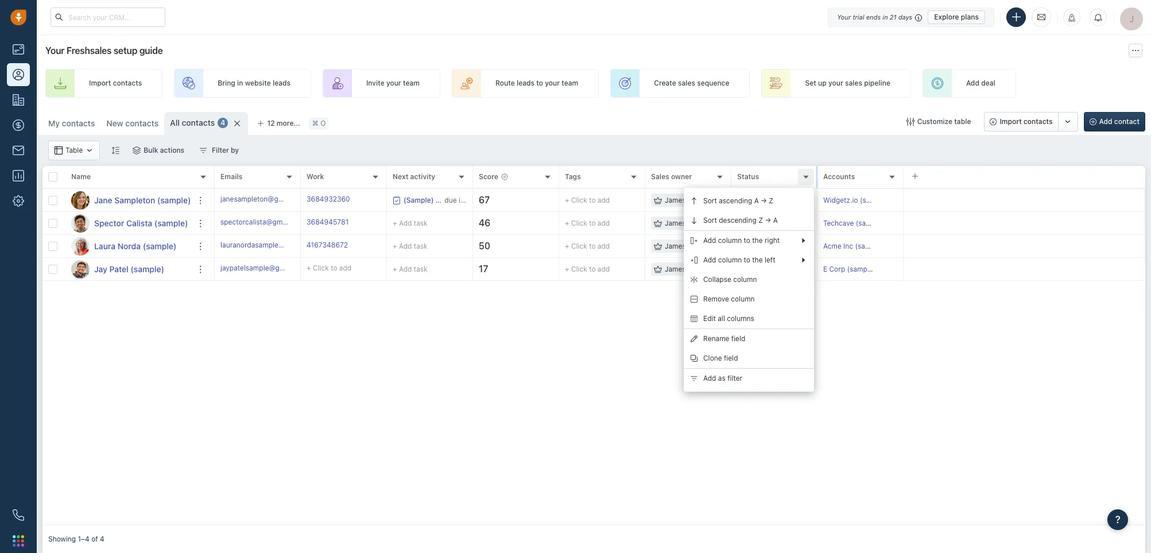 Task type: locate. For each thing, give the bounding box(es) containing it.
descending
[[719, 216, 757, 225]]

0 vertical spatial qualified
[[750, 196, 779, 204]]

3 + click to add from the top
[[565, 242, 610, 250]]

2 qualified from the top
[[750, 219, 779, 227]]

your right up
[[829, 79, 844, 88]]

1 vertical spatial sort
[[704, 216, 717, 225]]

a up right
[[774, 216, 778, 225]]

spector calista (sample)
[[94, 218, 188, 228]]

james peterson for 17
[[665, 265, 717, 273]]

sampleton
[[115, 195, 155, 205]]

column up columns
[[732, 295, 755, 304]]

import right table
[[1000, 117, 1023, 126]]

in left '21'
[[883, 13, 889, 20]]

peterson for 46
[[688, 219, 717, 227]]

cell for 17
[[904, 258, 1146, 280]]

field for clone field
[[724, 354, 739, 363]]

edit
[[704, 315, 716, 323]]

column up remove column menu item
[[734, 275, 758, 284]]

widgetz.io (sample) link
[[824, 196, 889, 204]]

contacts
[[113, 79, 142, 88], [1024, 117, 1053, 126], [182, 118, 215, 128], [62, 118, 95, 128], [125, 118, 159, 128]]

1 horizontal spatial team
[[562, 79, 579, 88]]

row group containing 67
[[215, 189, 1146, 281]]

spectorcalista@gmail.com link
[[221, 217, 306, 229]]

clone field
[[704, 354, 739, 363]]

peterson
[[688, 196, 717, 204], [688, 219, 717, 227], [688, 242, 717, 250], [688, 265, 717, 273]]

j image
[[71, 191, 90, 209], [71, 260, 90, 278]]

peterson for 50
[[688, 242, 717, 250]]

my contacts button
[[43, 112, 101, 135], [48, 118, 95, 128]]

route leads to your team link
[[452, 69, 599, 98]]

in right the bring
[[237, 79, 243, 88]]

up
[[819, 79, 827, 88]]

j image for jane sampleton (sample)
[[71, 191, 90, 209]]

column down descending
[[719, 236, 742, 245]]

1 vertical spatial field
[[724, 354, 739, 363]]

column inside collapse column menu item
[[734, 275, 758, 284]]

import down the "your freshsales setup guide"
[[89, 79, 111, 88]]

0 horizontal spatial in
[[237, 79, 243, 88]]

3 + add task from the top
[[393, 265, 428, 273]]

techcave (sample) link
[[824, 219, 885, 227]]

0 vertical spatial your
[[838, 13, 852, 20]]

+ click to add for 67
[[565, 196, 610, 204]]

0 horizontal spatial z
[[759, 216, 764, 225]]

0 vertical spatial a
[[755, 197, 759, 205]]

your left "freshsales"
[[45, 45, 64, 56]]

0 vertical spatial + add task
[[393, 219, 428, 227]]

the for left
[[753, 256, 763, 265]]

(sample) down laura norda (sample) link
[[131, 264, 164, 274]]

filter
[[728, 374, 743, 383]]

add inside button
[[1100, 117, 1113, 126]]

leads right route
[[517, 79, 535, 88]]

(sample) right inc
[[856, 242, 884, 250]]

4 right of
[[100, 535, 104, 544]]

sales right create
[[679, 79, 696, 88]]

1 vertical spatial task
[[414, 242, 428, 250]]

qualified up left
[[750, 242, 779, 250]]

jay
[[94, 264, 107, 274]]

name column header
[[65, 166, 215, 189]]

trial
[[853, 13, 865, 20]]

(sample) right 'calista' at left
[[154, 218, 188, 228]]

import
[[89, 79, 111, 88], [1000, 117, 1023, 126]]

3 task from the top
[[414, 265, 428, 273]]

menu containing sort ascending a → z
[[684, 188, 815, 392]]

1 horizontal spatial leads
[[517, 79, 535, 88]]

4 up filter by
[[221, 119, 225, 127]]

1 horizontal spatial z
[[770, 197, 774, 205]]

(sample) right corp on the top
[[848, 265, 876, 273]]

+ add task
[[393, 219, 428, 227], [393, 242, 428, 250], [393, 265, 428, 273]]

your
[[838, 13, 852, 20], [45, 45, 64, 56]]

collapse column
[[704, 275, 758, 284]]

qualified up sort descending z → a menu item
[[750, 196, 779, 204]]

column for collapse column
[[734, 275, 758, 284]]

(sample) for e corp (sample)
[[848, 265, 876, 273]]

qualified for 50
[[750, 242, 779, 250]]

2 the from the top
[[753, 256, 763, 265]]

1 vertical spatial your
[[45, 45, 64, 56]]

1 the from the top
[[753, 236, 763, 245]]

add
[[598, 196, 610, 204], [598, 219, 610, 227], [598, 242, 610, 250], [339, 264, 352, 272], [598, 265, 610, 273]]

activity
[[411, 173, 436, 181]]

corp
[[830, 265, 846, 273]]

1 vertical spatial →
[[766, 216, 772, 225]]

invite your team link
[[323, 69, 441, 98]]

2 cell from the top
[[904, 212, 1146, 234]]

0 vertical spatial j image
[[71, 191, 90, 209]]

your left the trial
[[838, 13, 852, 20]]

ends
[[867, 13, 881, 20]]

grid
[[43, 165, 1146, 526]]

→ up right
[[766, 216, 772, 225]]

3 james peterson from the top
[[665, 242, 717, 250]]

j image left jane
[[71, 191, 90, 209]]

the left right
[[753, 236, 763, 245]]

o
[[321, 119, 326, 128]]

1 vertical spatial z
[[759, 216, 764, 225]]

qualified for 67
[[750, 196, 779, 204]]

2 row group from the left
[[215, 189, 1146, 281]]

0 vertical spatial import contacts
[[89, 79, 142, 88]]

explore plans link
[[929, 10, 986, 24]]

2 leads from the left
[[517, 79, 535, 88]]

click for 67
[[572, 196, 588, 204]]

new contacts button
[[101, 112, 164, 135], [106, 118, 159, 128]]

e corp (sample) link
[[824, 265, 876, 273]]

lauranordasample@gmail.com link
[[221, 240, 318, 252]]

0 vertical spatial →
[[761, 197, 768, 205]]

0 vertical spatial sort
[[704, 197, 717, 205]]

2 task from the top
[[414, 242, 428, 250]]

leads right "website"
[[273, 79, 291, 88]]

1 horizontal spatial in
[[883, 13, 889, 20]]

james
[[665, 196, 686, 204], [665, 219, 686, 227], [665, 242, 686, 250], [665, 265, 686, 273]]

container_wx8msf4aqz5i3rn1 image inside customize table button
[[907, 118, 915, 126]]

+ click to add for 46
[[565, 219, 610, 227]]

press space to select this row. row containing spector calista (sample)
[[43, 212, 215, 235]]

james peterson for 50
[[665, 242, 717, 250]]

columns
[[728, 315, 755, 323]]

techcave
[[824, 219, 854, 227]]

3 qualified from the top
[[750, 242, 779, 250]]

of
[[91, 535, 98, 544]]

status
[[738, 173, 760, 181]]

to inside "link"
[[537, 79, 543, 88]]

1 horizontal spatial import
[[1000, 117, 1023, 126]]

z up sort descending z → a menu item
[[770, 197, 774, 205]]

1 horizontal spatial your
[[838, 13, 852, 20]]

all
[[170, 118, 180, 128]]

→ inside menu item
[[766, 216, 772, 225]]

z inside menu item
[[759, 216, 764, 225]]

leads inside "link"
[[517, 79, 535, 88]]

a right 'ascending'
[[755, 197, 759, 205]]

jaypatelsample@gmail.com
[[221, 264, 309, 272]]

0 vertical spatial field
[[732, 335, 746, 343]]

1 vertical spatial import
[[1000, 117, 1023, 126]]

sales
[[652, 173, 670, 181]]

+ add task for 17
[[393, 265, 428, 273]]

0 vertical spatial the
[[753, 236, 763, 245]]

1 horizontal spatial 4
[[221, 119, 225, 127]]

21
[[890, 13, 897, 20]]

edit all columns
[[704, 315, 755, 323]]

0 horizontal spatial import contacts
[[89, 79, 142, 88]]

cell for 50
[[904, 235, 1146, 257]]

2 + click to add from the top
[[565, 219, 610, 227]]

⌘ o
[[312, 119, 326, 128]]

bulk
[[144, 146, 158, 155]]

container_wx8msf4aqz5i3rn1 image
[[907, 118, 915, 126], [133, 147, 141, 155], [393, 196, 401, 204], [654, 219, 662, 227], [654, 242, 662, 250]]

press space to select this row. row containing 17
[[215, 258, 1146, 281]]

your right 'invite'
[[387, 79, 401, 88]]

import contacts link
[[45, 69, 163, 98]]

add
[[967, 79, 980, 88], [1100, 117, 1113, 126], [399, 219, 412, 227], [704, 236, 717, 245], [399, 242, 412, 250], [704, 256, 717, 265], [399, 265, 412, 273], [704, 374, 717, 383]]

column inside remove column menu item
[[732, 295, 755, 304]]

emails
[[221, 173, 243, 181]]

james for 67
[[665, 196, 686, 204]]

1 vertical spatial 4
[[100, 535, 104, 544]]

(sample) right sampleton on the top left
[[157, 195, 191, 205]]

route
[[496, 79, 515, 88]]

contact
[[1115, 117, 1140, 126]]

menu
[[684, 188, 815, 392]]

4 james peterson from the top
[[665, 265, 717, 273]]

→ inside "menu item"
[[761, 197, 768, 205]]

work
[[307, 173, 324, 181]]

→ up sort descending z → a menu item
[[761, 197, 768, 205]]

style_myh0__igzzd8unmi image
[[112, 146, 120, 154]]

add column to the right
[[704, 236, 780, 245]]

→ for a
[[766, 216, 772, 225]]

sort inside menu item
[[704, 216, 717, 225]]

4 + click to add from the top
[[565, 265, 610, 273]]

1 qualified from the top
[[750, 196, 779, 204]]

sort left descending
[[704, 216, 717, 225]]

0 horizontal spatial sales
[[679, 79, 696, 88]]

spectorcalista@gmail.com
[[221, 218, 306, 226]]

→
[[761, 197, 768, 205], [766, 216, 772, 225]]

your
[[387, 79, 401, 88], [545, 79, 560, 88], [829, 79, 844, 88]]

field down columns
[[732, 335, 746, 343]]

import inside button
[[1000, 117, 1023, 126]]

my
[[48, 118, 60, 128]]

2 vertical spatial qualified
[[750, 242, 779, 250]]

1 vertical spatial a
[[774, 216, 778, 225]]

1 james peterson from the top
[[665, 196, 717, 204]]

2 horizontal spatial your
[[829, 79, 844, 88]]

sort left 'ascending'
[[704, 197, 717, 205]]

1 horizontal spatial sales
[[846, 79, 863, 88]]

the
[[753, 236, 763, 245], [753, 256, 763, 265]]

0 vertical spatial 4
[[221, 119, 225, 127]]

next activity
[[393, 173, 436, 181]]

1 vertical spatial j image
[[71, 260, 90, 278]]

qualified up right
[[750, 219, 779, 227]]

task for 50
[[414, 242, 428, 250]]

add for 46
[[598, 219, 610, 227]]

sales owner
[[652, 173, 692, 181]]

17
[[479, 264, 489, 274]]

column for add column to the left
[[719, 256, 742, 265]]

e
[[824, 265, 828, 273]]

team inside "link"
[[562, 79, 579, 88]]

l image
[[71, 237, 90, 255]]

janesampleton@gmail.com
[[221, 195, 308, 203]]

0 horizontal spatial your
[[387, 79, 401, 88]]

deal
[[982, 79, 996, 88]]

1 vertical spatial qualified
[[750, 219, 779, 227]]

1 james from the top
[[665, 196, 686, 204]]

4 inside all contacts 4
[[221, 119, 225, 127]]

1 horizontal spatial import contacts
[[1000, 117, 1053, 126]]

2 your from the left
[[545, 79, 560, 88]]

4 peterson from the top
[[688, 265, 717, 273]]

0 horizontal spatial 4
[[100, 535, 104, 544]]

cell for 67
[[904, 189, 1146, 211]]

import contacts inside import contacts button
[[1000, 117, 1053, 126]]

click for 46
[[572, 219, 588, 227]]

1 horizontal spatial a
[[774, 216, 778, 225]]

sales left pipeline
[[846, 79, 863, 88]]

2 team from the left
[[562, 79, 579, 88]]

0 vertical spatial z
[[770, 197, 774, 205]]

row group
[[43, 189, 215, 281], [215, 189, 1146, 281]]

0 vertical spatial task
[[414, 219, 428, 227]]

column for add column to the right
[[719, 236, 742, 245]]

import for import contacts button
[[1000, 117, 1023, 126]]

1 j image from the top
[[71, 191, 90, 209]]

contacts inside import contacts button
[[1024, 117, 1053, 126]]

2 vertical spatial task
[[414, 265, 428, 273]]

+ click to add for 17
[[565, 265, 610, 273]]

1 cell from the top
[[904, 189, 1146, 211]]

j image left jay
[[71, 260, 90, 278]]

3 cell from the top
[[904, 235, 1146, 257]]

container_wx8msf4aqz5i3rn1 image inside the bulk actions button
[[133, 147, 141, 155]]

2 peterson from the top
[[688, 219, 717, 227]]

1 sort from the top
[[704, 197, 717, 205]]

left
[[765, 256, 776, 265]]

widgetz.io
[[824, 196, 859, 204]]

4 james from the top
[[665, 265, 686, 273]]

2 j image from the top
[[71, 260, 90, 278]]

edit all columns menu item
[[684, 309, 815, 329]]

the left left
[[753, 256, 763, 265]]

1 row group from the left
[[43, 189, 215, 281]]

1 + click to add from the top
[[565, 196, 610, 204]]

4 cell from the top
[[904, 258, 1146, 280]]

0 horizontal spatial team
[[403, 79, 420, 88]]

3 peterson from the top
[[688, 242, 717, 250]]

sort ascending a → z menu item
[[684, 191, 815, 211]]

sort for sort ascending a → z
[[704, 197, 717, 205]]

1 sales from the left
[[679, 79, 696, 88]]

as
[[719, 374, 726, 383]]

jane sampleton (sample)
[[94, 195, 191, 205]]

(sample) up techcave (sample)
[[861, 196, 889, 204]]

Search your CRM... text field
[[51, 7, 165, 27]]

(sample) for jay patel (sample)
[[131, 264, 164, 274]]

(sample) down spector calista (sample) link
[[143, 241, 177, 251]]

add for 50
[[598, 242, 610, 250]]

invite your team
[[367, 79, 420, 88]]

2 sales from the left
[[846, 79, 863, 88]]

1 horizontal spatial your
[[545, 79, 560, 88]]

sort inside "menu item"
[[704, 197, 717, 205]]

sort descending z → a menu item
[[684, 211, 815, 230]]

2 james peterson from the top
[[665, 219, 717, 227]]

2 + add task from the top
[[393, 242, 428, 250]]

task for 17
[[414, 265, 428, 273]]

0 vertical spatial import
[[89, 79, 111, 88]]

3 james from the top
[[665, 242, 686, 250]]

1 vertical spatial the
[[753, 256, 763, 265]]

container_wx8msf4aqz5i3rn1 image
[[55, 147, 63, 155], [86, 147, 94, 155], [199, 147, 207, 155], [654, 196, 662, 204], [654, 265, 662, 273]]

column up collapse column
[[719, 256, 742, 265]]

1 vertical spatial import contacts
[[1000, 117, 1053, 126]]

0 horizontal spatial a
[[755, 197, 759, 205]]

score
[[479, 173, 499, 181]]

cell
[[904, 189, 1146, 211], [904, 212, 1146, 234], [904, 235, 1146, 257], [904, 258, 1146, 280]]

import contacts group
[[985, 112, 1079, 132]]

press space to select this row. row containing jane sampleton (sample)
[[43, 189, 215, 212]]

1 task from the top
[[414, 219, 428, 227]]

2 sort from the top
[[704, 216, 717, 225]]

field right clone
[[724, 354, 739, 363]]

2 vertical spatial + add task
[[393, 265, 428, 273]]

(sample) down widgetz.io (sample) link
[[856, 219, 885, 227]]

0 horizontal spatial leads
[[273, 79, 291, 88]]

1 vertical spatial + add task
[[393, 242, 428, 250]]

0 horizontal spatial your
[[45, 45, 64, 56]]

team
[[403, 79, 420, 88], [562, 79, 579, 88]]

0 horizontal spatial import
[[89, 79, 111, 88]]

1 peterson from the top
[[688, 196, 717, 204]]

remove
[[704, 295, 730, 304]]

2 james from the top
[[665, 219, 686, 227]]

press space to select this row. row
[[43, 189, 215, 212], [215, 189, 1146, 212], [43, 212, 215, 235], [215, 212, 1146, 235], [43, 235, 215, 258], [215, 235, 1146, 258], [43, 258, 215, 281], [215, 258, 1146, 281]]

4
[[221, 119, 225, 127], [100, 535, 104, 544]]

bring in website leads
[[218, 79, 291, 88]]

your right route
[[545, 79, 560, 88]]

z down 'sort ascending a → z' "menu item" at the top
[[759, 216, 764, 225]]

1 + add task from the top
[[393, 219, 428, 227]]

james for 46
[[665, 219, 686, 227]]



Task type: vqa. For each thing, say whether or not it's contained in the screenshot.
right Import
yes



Task type: describe. For each thing, give the bounding box(es) containing it.
jaypatelsample@gmail.com + click to add
[[221, 264, 352, 272]]

actions
[[160, 146, 184, 155]]

bulk actions
[[144, 146, 184, 155]]

click for 17
[[572, 265, 588, 273]]

your for your freshsales setup guide
[[45, 45, 64, 56]]

all
[[718, 315, 726, 323]]

table
[[65, 146, 83, 155]]

your for your trial ends in 21 days
[[838, 13, 852, 20]]

remove column menu item
[[684, 290, 815, 309]]

website
[[245, 79, 271, 88]]

collapse column menu item
[[684, 270, 815, 290]]

+ click to add for 50
[[565, 242, 610, 250]]

calista
[[126, 218, 152, 228]]

j image for jay patel (sample)
[[71, 260, 90, 278]]

plans
[[962, 12, 980, 21]]

filter by
[[212, 146, 239, 155]]

laura norda (sample)
[[94, 241, 177, 251]]

showing
[[48, 535, 76, 544]]

1 your from the left
[[387, 79, 401, 88]]

owner
[[672, 173, 692, 181]]

a inside menu item
[[774, 216, 778, 225]]

0 vertical spatial in
[[883, 13, 889, 20]]

1 vertical spatial in
[[237, 79, 243, 88]]

rename field
[[704, 335, 746, 343]]

e corp (sample)
[[824, 265, 876, 273]]

send email image
[[1038, 12, 1046, 22]]

freshworks switcher image
[[13, 535, 24, 547]]

3684932360
[[307, 195, 350, 203]]

filter by button
[[192, 141, 247, 160]]

acme inc (sample) link
[[824, 242, 884, 250]]

cell for 46
[[904, 212, 1146, 234]]

collapse
[[704, 275, 732, 284]]

(sample) for jane sampleton (sample)
[[157, 195, 191, 205]]

new contacts
[[106, 118, 159, 128]]

rename
[[704, 335, 730, 343]]

guide
[[139, 45, 163, 56]]

add as filter menu item
[[684, 369, 815, 388]]

(sample) for spector calista (sample)
[[154, 218, 188, 228]]

acme inc (sample)
[[824, 242, 884, 250]]

inc
[[844, 242, 854, 250]]

press space to select this row. row containing 46
[[215, 212, 1146, 235]]

create
[[655, 79, 677, 88]]

phone image
[[13, 510, 24, 521]]

press space to select this row. row containing laura norda (sample)
[[43, 235, 215, 258]]

spectorcalista@gmail.com 3684945781
[[221, 218, 349, 226]]

column for remove column
[[732, 295, 755, 304]]

peterson for 67
[[688, 196, 717, 204]]

james peterson for 67
[[665, 196, 717, 204]]

import contacts for import contacts button
[[1000, 117, 1053, 126]]

1 leads from the left
[[273, 79, 291, 88]]

remove column
[[704, 295, 755, 304]]

the for right
[[753, 236, 763, 245]]

import contacts for the import contacts link
[[89, 79, 142, 88]]

all contacts 4
[[170, 118, 225, 128]]

rename field menu item
[[684, 329, 815, 349]]

create sales sequence link
[[611, 69, 751, 98]]

1 team from the left
[[403, 79, 420, 88]]

(sample) for laura norda (sample)
[[143, 241, 177, 251]]

laura
[[94, 241, 116, 251]]

laura norda (sample) link
[[94, 240, 177, 252]]

accounts
[[824, 173, 856, 181]]

add column to the left
[[704, 256, 776, 265]]

bring in website leads link
[[174, 69, 311, 98]]

next
[[393, 173, 409, 181]]

50
[[479, 241, 491, 251]]

techcave (sample)
[[824, 219, 885, 227]]

sort for sort descending z → a
[[704, 216, 717, 225]]

name row
[[43, 166, 215, 189]]

invite
[[367, 79, 385, 88]]

sequence
[[698, 79, 730, 88]]

james peterson for 46
[[665, 219, 717, 227]]

a inside "menu item"
[[755, 197, 759, 205]]

janesampleton@gmail.com link
[[221, 194, 308, 206]]

click for 50
[[572, 242, 588, 250]]

(sample) for acme inc (sample)
[[856, 242, 884, 250]]

setup
[[114, 45, 137, 56]]

customize table
[[918, 117, 972, 126]]

import for the import contacts link
[[89, 79, 111, 88]]

spector calista (sample) link
[[94, 217, 188, 229]]

your freshsales setup guide
[[45, 45, 163, 56]]

add for 17
[[598, 265, 610, 273]]

→ for z
[[761, 197, 768, 205]]

your trial ends in 21 days
[[838, 13, 913, 20]]

z inside "menu item"
[[770, 197, 774, 205]]

⌘
[[312, 119, 319, 128]]

janesampleton@gmail.com 3684932360
[[221, 195, 350, 203]]

your inside "link"
[[545, 79, 560, 88]]

unqualified
[[750, 265, 787, 273]]

jane sampleton (sample) link
[[94, 194, 191, 206]]

4167348672 link
[[307, 240, 348, 252]]

table button
[[48, 141, 100, 160]]

set
[[806, 79, 817, 88]]

3684945781
[[307, 218, 349, 226]]

12
[[267, 119, 275, 128]]

clone field menu item
[[684, 349, 815, 368]]

customize
[[918, 117, 953, 126]]

add for 67
[[598, 196, 610, 204]]

press space to select this row. row containing jay patel (sample)
[[43, 258, 215, 281]]

+ add task for 50
[[393, 242, 428, 250]]

ascending
[[719, 197, 753, 205]]

my contacts
[[48, 118, 95, 128]]

s image
[[71, 214, 90, 232]]

name
[[71, 173, 91, 181]]

press space to select this row. row containing 67
[[215, 189, 1146, 212]]

james for 50
[[665, 242, 686, 250]]

3684945781 link
[[307, 217, 349, 229]]

set up your sales pipeline
[[806, 79, 891, 88]]

james for 17
[[665, 265, 686, 273]]

field for rename field
[[732, 335, 746, 343]]

12 more... button
[[251, 115, 307, 132]]

phone element
[[7, 504, 30, 527]]

add inside menu item
[[704, 374, 717, 383]]

qualified for 46
[[750, 219, 779, 227]]

add deal
[[967, 79, 996, 88]]

row group containing jane sampleton (sample)
[[43, 189, 215, 281]]

grid containing 67
[[43, 165, 1146, 526]]

46
[[479, 218, 491, 228]]

1–4
[[78, 535, 90, 544]]

filter
[[212, 146, 229, 155]]

table
[[955, 117, 972, 126]]

contacts inside the import contacts link
[[113, 79, 142, 88]]

add contact button
[[1084, 112, 1146, 132]]

3 your from the left
[[829, 79, 844, 88]]

task for 46
[[414, 219, 428, 227]]

+ add task for 46
[[393, 219, 428, 227]]

all contacts link
[[170, 117, 215, 129]]

container_wx8msf4aqz5i3rn1 image inside filter by button
[[199, 147, 207, 155]]

add contact
[[1100, 117, 1140, 126]]

67
[[479, 195, 490, 205]]

widgetz.io (sample)
[[824, 196, 889, 204]]

freshsales
[[67, 45, 112, 56]]

peterson for 17
[[688, 265, 717, 273]]

set up your sales pipeline link
[[762, 69, 912, 98]]

press space to select this row. row containing 50
[[215, 235, 1146, 258]]

patel
[[109, 264, 129, 274]]

jaypatelsample@gmail.com link
[[221, 263, 309, 275]]

right
[[765, 236, 780, 245]]

3684932360 link
[[307, 194, 350, 206]]

pipeline
[[865, 79, 891, 88]]



